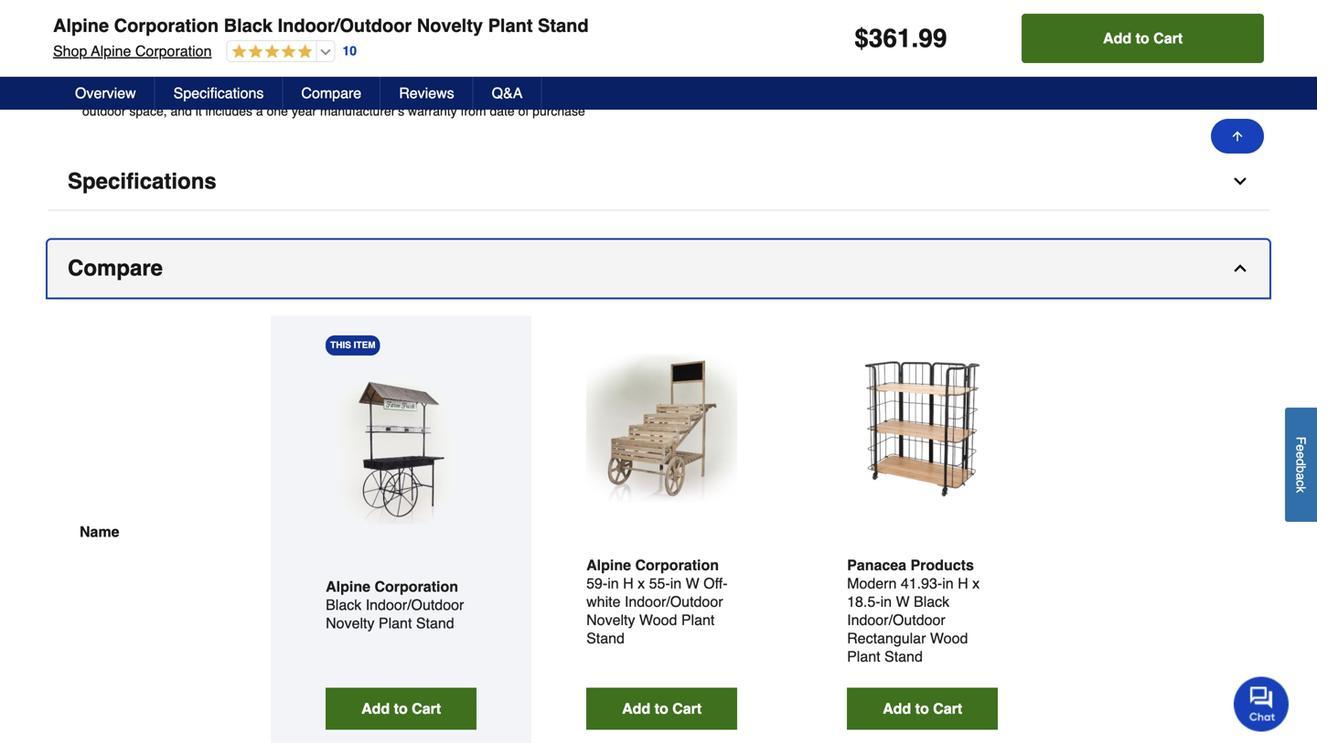Task type: vqa. For each thing, say whether or not it's contained in the screenshot.
SAFETY LINK
no



Task type: locate. For each thing, give the bounding box(es) containing it.
cart
[[699, 32, 720, 47]]

specifications down 'frame:'
[[174, 85, 264, 102]]

2 horizontal spatial a
[[1294, 473, 1309, 480]]

a down style
[[585, 86, 592, 100]]

55-
[[649, 575, 670, 592]]

and
[[305, 0, 326, 11], [417, 32, 439, 47], [386, 68, 408, 82], [604, 68, 626, 82], [171, 104, 192, 118]]

with right shelf
[[533, 32, 556, 47]]

1 vertical spatial of
[[518, 104, 529, 118]]

2 horizontal spatial h
[[958, 575, 969, 592]]

w
[[470, 86, 482, 100], [686, 575, 700, 592], [896, 594, 910, 611]]

f e e d b a c k
[[1294, 437, 1309, 493]]

specifications button
[[155, 77, 283, 110], [48, 153, 1270, 211]]

0 vertical spatial make
[[640, 32, 671, 47]]

0 horizontal spatial wood
[[640, 612, 678, 629]]

your up versatile
[[82, 14, 107, 29]]

b
[[1294, 466, 1309, 473]]

2 vertical spatial w
[[896, 594, 910, 611]]

1 horizontal spatial h
[[623, 575, 634, 592]]

0 vertical spatial w
[[470, 86, 482, 100]]

h down products
[[958, 575, 969, 592]]

0 vertical spatial compare
[[301, 85, 362, 102]]

in right statement
[[656, 86, 665, 100]]

0 vertical spatial a
[[585, 86, 592, 100]]

compare
[[301, 85, 362, 102], [68, 256, 163, 281]]

h down the long-
[[523, 86, 532, 100]]

in left off-
[[670, 575, 682, 592]]

1 vertical spatial with
[[279, 68, 302, 82]]

wood down 41.93-
[[930, 630, 968, 647]]

f e e d b a c k button
[[1286, 408, 1318, 522]]

1 vertical spatial compare
[[68, 256, 163, 281]]

0 horizontal spatial with
[[279, 68, 302, 82]]

plant inside panacea products modern 41.93-in h x 18.5-in w black indoor/outdoor rectangular wood plant stand
[[847, 649, 881, 666]]

three
[[560, 32, 589, 47]]

functional
[[82, 0, 164, 11]]

compare for the bottom 'compare' button
[[68, 256, 163, 281]]

and left store
[[305, 0, 326, 11]]

0 vertical spatial specifications button
[[155, 77, 283, 110]]

e
[[1294, 445, 1309, 452], [1294, 452, 1309, 459]]

1 vertical spatial make
[[550, 86, 581, 100]]

of
[[730, 0, 740, 11], [518, 104, 529, 118]]

q&a
[[492, 85, 523, 102]]

panacea products modern 41.93-in h x 18.5-in w black indoor/outdoor rectangular wood plant stand image
[[847, 353, 998, 504]]

0 horizontal spatial novelty
[[326, 615, 375, 632]]

e up d
[[1294, 445, 1309, 452]]

year
[[292, 104, 317, 118]]

0 vertical spatial wood
[[640, 612, 678, 629]]

make left this
[[640, 32, 671, 47]]

metal
[[351, 68, 383, 82]]

wood
[[640, 612, 678, 629], [930, 630, 968, 647]]

cart
[[1154, 30, 1183, 47], [412, 701, 441, 718], [673, 701, 702, 718], [934, 701, 963, 718]]

add
[[1104, 30, 1132, 47], [362, 701, 390, 718], [622, 701, 651, 718], [883, 701, 912, 718]]

2 vertical spatial your
[[669, 86, 694, 100]]

reviews
[[399, 85, 454, 102]]

x left 55-
[[638, 575, 645, 592]]

2 horizontal spatial as
[[687, 0, 701, 11]]

from
[[461, 104, 486, 118]]

1 horizontal spatial compare
[[301, 85, 362, 102]]

a up k
[[1294, 473, 1309, 480]]

as left part at right top
[[687, 0, 701, 11]]

wood down 55-
[[640, 612, 678, 629]]

off-
[[704, 575, 728, 592]]

2 horizontal spatial novelty
[[587, 612, 635, 629]]

wood inside panacea products modern 41.93-in h x 18.5-in w black indoor/outdoor rectangular wood plant stand
[[930, 630, 968, 647]]

in right 'items'
[[396, 0, 406, 11]]

w up from
[[470, 86, 482, 100]]

1 horizontal spatial your
[[409, 0, 434, 11]]

0 horizontal spatial your
[[82, 14, 107, 29]]

specifications down the space,
[[68, 169, 217, 194]]

1 horizontal spatial w
[[686, 575, 700, 592]]

indoor/outdoor inside alpine corporation 59-in h x 55-in w off- white indoor/outdoor novelty wood plant stand
[[625, 594, 723, 611]]

10
[[343, 44, 357, 58]]

in down modern
[[881, 594, 892, 611]]

long-
[[505, 68, 534, 82]]

kitchen
[[161, 14, 202, 29]]

your
[[409, 0, 434, 11], [82, 14, 107, 29], [669, 86, 694, 100]]

specifications
[[174, 85, 264, 102], [68, 169, 217, 194]]

with up warranty:
[[279, 68, 302, 82]]

0 horizontal spatial h
[[523, 86, 532, 100]]

2 vertical spatial a
[[1294, 473, 1309, 480]]

corporation
[[114, 15, 219, 36], [135, 43, 212, 59], [635, 557, 719, 574], [375, 579, 458, 596]]

q&a button
[[474, 77, 542, 110]]

outdoor
[[82, 104, 126, 118]]

chevron down image
[[1232, 172, 1250, 191]]

w left off-
[[686, 575, 700, 592]]

x left 75in
[[485, 86, 492, 100]]

of right part at right top
[[730, 0, 740, 11]]

alpine corporation 59-in h x 55-in w off-white indoor/outdoor novelty wood plant stand image
[[587, 353, 738, 504]]

statement
[[596, 86, 652, 100]]

plants,
[[194, 50, 232, 65]]

this
[[675, 32, 695, 47]]

x right l
[[432, 86, 438, 100]]

main
[[261, 32, 289, 47]]

h left 55-
[[623, 575, 634, 592]]

24in
[[442, 86, 466, 100]]

style
[[574, 68, 601, 82]]

e up b
[[1294, 452, 1309, 459]]

as left well
[[590, 0, 604, 11]]

make up purchase
[[550, 86, 581, 100]]

as right well
[[633, 0, 646, 11]]

0 horizontal spatial compare
[[68, 256, 163, 281]]

add to cart button
[[1022, 14, 1265, 63], [326, 688, 477, 731], [587, 688, 738, 731], [847, 688, 998, 731]]

a inside button
[[1294, 473, 1309, 480]]

a left one
[[256, 104, 263, 118]]

0 vertical spatial specifications
[[174, 85, 264, 102]]

products
[[911, 557, 974, 574]]

frame:
[[191, 68, 240, 82]]

1 horizontal spatial a
[[585, 86, 592, 100]]

0 vertical spatial of
[[730, 0, 740, 11]]

this item
[[330, 340, 376, 351]]

durable
[[82, 68, 143, 82]]

w down 41.93-
[[896, 594, 910, 611]]

0 horizontal spatial make
[[550, 86, 581, 100]]

wood
[[411, 68, 442, 82]]

indoor/outdoor inside panacea products modern 41.93-in h x 18.5-in w black indoor/outdoor rectangular wood plant stand
[[847, 612, 946, 629]]

1 horizontal spatial as
[[633, 0, 646, 11]]

1 vertical spatial a
[[256, 104, 263, 118]]

compare button
[[283, 77, 381, 110], [48, 240, 1270, 298]]

your left backyard,
[[409, 0, 434, 11]]

h inside panacea products modern 41.93-in h x 18.5-in w black indoor/outdoor rectangular wood plant stand
[[958, 575, 969, 592]]

and up statement
[[604, 68, 626, 82]]

x down products
[[973, 575, 980, 592]]

storage
[[293, 32, 335, 47]]

your left 'indoor'
[[669, 86, 694, 100]]

specifications for the top specifications button
[[174, 85, 264, 102]]

1 horizontal spatial wood
[[930, 630, 968, 647]]

integrated
[[442, 32, 499, 47]]

purchase
[[533, 104, 585, 118]]

use
[[221, 0, 243, 11]]

1 vertical spatial specifications
[[68, 169, 217, 194]]

0 vertical spatial your
[[409, 0, 434, 11]]

1 horizontal spatial with
[[533, 32, 556, 47]]

wood inside alpine corporation 59-in h x 55-in w off- white indoor/outdoor novelty wood plant stand
[[640, 612, 678, 629]]

3 as from the left
[[687, 0, 701, 11]]

2 horizontal spatial black
[[914, 594, 950, 611]]

shop alpine corporation
[[53, 43, 212, 59]]

add to cart
[[1104, 30, 1183, 47], [362, 701, 441, 718], [622, 701, 702, 718], [883, 701, 963, 718]]

plant
[[488, 15, 533, 36], [682, 612, 715, 629], [379, 615, 412, 632], [847, 649, 881, 666]]

h
[[523, 86, 532, 100], [623, 575, 634, 592], [958, 575, 969, 592]]

store
[[330, 0, 358, 11]]

of right date
[[518, 104, 529, 118]]

arrow up image
[[1231, 129, 1245, 144]]

in
[[396, 0, 406, 11], [656, 86, 665, 100], [608, 575, 619, 592], [670, 575, 682, 592], [943, 575, 954, 592], [881, 594, 892, 611]]

indoor/outdoor
[[278, 15, 412, 36], [625, 594, 723, 611], [366, 597, 464, 614], [847, 612, 946, 629]]

1 vertical spatial w
[[686, 575, 700, 592]]

as
[[590, 0, 604, 11], [633, 0, 646, 11], [687, 0, 701, 11]]

1 vertical spatial wood
[[930, 630, 968, 647]]

2 horizontal spatial w
[[896, 594, 910, 611]]

chevron up image
[[1232, 259, 1250, 278]]

0 horizontal spatial as
[[590, 0, 604, 11]]

0 vertical spatial compare button
[[283, 77, 381, 110]]

stand
[[538, 15, 589, 36], [416, 615, 454, 632], [587, 630, 625, 647], [885, 649, 923, 666]]

displaying
[[134, 50, 191, 65]]

1 horizontal spatial novelty
[[417, 15, 483, 36]]

in down products
[[943, 575, 954, 592]]

0 horizontal spatial w
[[470, 86, 482, 100]]

specifications for the bottom specifications button
[[68, 169, 217, 194]]

4.8 stars image
[[227, 44, 312, 61]]

reviews button
[[381, 77, 474, 110]]

ideal
[[82, 86, 119, 100]]

or right 'indoor'
[[737, 86, 748, 100]]

1 horizontal spatial make
[[640, 32, 671, 47]]



Task type: describe. For each thing, give the bounding box(es) containing it.
99
[[919, 24, 947, 53]]

includes
[[206, 104, 253, 118]]

flowers,
[[235, 50, 280, 65]]

patio
[[559, 0, 587, 11]]

in up white
[[608, 575, 619, 592]]

.
[[912, 24, 919, 53]]

1 vertical spatial your
[[82, 14, 107, 29]]

compartment
[[339, 32, 414, 47]]

and left it
[[171, 104, 192, 118]]

2 e from the top
[[1294, 452, 1309, 459]]

black inside panacea products modern 41.93-in h x 18.5-in w black indoor/outdoor rectangular wood plant stand
[[914, 594, 950, 611]]

0 horizontal spatial black
[[224, 15, 273, 36]]

storage:
[[155, 32, 221, 47]]

f
[[1294, 437, 1309, 445]]

w inside panacea products modern 41.93-in h x 18.5-in w black indoor/outdoor rectangular wood plant stand
[[896, 594, 910, 611]]

size
[[122, 86, 151, 100]]

75in
[[495, 86, 520, 100]]

large
[[225, 32, 258, 47]]

h inside functional decor: use to display and store items in your backyard, garden, or patio as well as inside as part of your home or kitchen décor versatile storage: large main storage compartment and integrated shelf with three baskets make this cart great for displaying plants, flowers, or decorative accents durable metal frame: made with durable metal and wood to provide long-lasting style and use ideal size and one-year warranty: measures 51in l x 24in w x 75in h to make a statement in your indoor or outdoor space, and it includes a one year manufacturer's warranty from date of purchase
[[523, 86, 532, 100]]

this
[[330, 340, 351, 351]]

w inside functional decor: use to display and store items in your backyard, garden, or patio as well as inside as part of your home or kitchen décor versatile storage: large main storage compartment and integrated shelf with three baskets make this cart great for displaying plants, flowers, or decorative accents durable metal frame: made with durable metal and wood to provide long-lasting style and use ideal size and one-year warranty: measures 51in l x 24in w x 75in h to make a statement in your indoor or outdoor space, and it includes a one year manufacturer's warranty from date of purchase
[[470, 86, 482, 100]]

or down the main
[[283, 50, 295, 65]]

and
[[154, 86, 181, 100]]

chat invite button image
[[1234, 677, 1290, 732]]

h inside alpine corporation 59-in h x 55-in w off- white indoor/outdoor novelty wood plant stand
[[623, 575, 634, 592]]

shelf
[[503, 32, 530, 47]]

white
[[587, 594, 621, 611]]

d
[[1294, 459, 1309, 466]]

provide
[[460, 68, 502, 82]]

item
[[354, 340, 376, 351]]

1 vertical spatial alpine corporation black indoor/outdoor novelty plant stand
[[326, 579, 464, 632]]

18.5-
[[847, 594, 881, 611]]

stand inside alpine corporation 59-in h x 55-in w off- white indoor/outdoor novelty wood plant stand
[[587, 630, 625, 647]]

well
[[607, 0, 629, 11]]

date
[[490, 104, 515, 118]]

1 horizontal spatial of
[[730, 0, 740, 11]]

inside
[[650, 0, 684, 11]]

baskets
[[592, 32, 637, 47]]

361
[[869, 24, 912, 53]]

home
[[111, 14, 143, 29]]

modern
[[847, 575, 897, 592]]

warranty
[[408, 104, 457, 118]]

use
[[629, 68, 650, 82]]

compare for topmost 'compare' button
[[301, 85, 362, 102]]

accents
[[361, 50, 405, 65]]

stand inside panacea products modern 41.93-in h x 18.5-in w black indoor/outdoor rectangular wood plant stand
[[885, 649, 923, 666]]

alpine corporation black indoor/outdoor novelty plant stand image
[[326, 374, 477, 525]]

durable
[[305, 68, 348, 82]]

corporation inside alpine corporation 59-in h x 55-in w off- white indoor/outdoor novelty wood plant stand
[[635, 557, 719, 574]]

décor
[[206, 14, 238, 29]]

alpine corporation 59-in h x 55-in w off- white indoor/outdoor novelty wood plant stand
[[587, 557, 728, 647]]

year
[[216, 86, 251, 100]]

metal
[[146, 68, 188, 82]]

1 vertical spatial compare button
[[48, 240, 1270, 298]]

versatile
[[82, 32, 152, 47]]

0 horizontal spatial of
[[518, 104, 529, 118]]

wood for rectangular
[[930, 630, 968, 647]]

part
[[704, 0, 726, 11]]

$
[[855, 24, 869, 53]]

0 horizontal spatial a
[[256, 104, 263, 118]]

rectangular
[[847, 630, 926, 647]]

it
[[196, 104, 202, 118]]

51in
[[394, 86, 418, 100]]

name
[[80, 524, 119, 541]]

41.93-
[[901, 575, 943, 592]]

display
[[261, 0, 301, 11]]

0 vertical spatial with
[[533, 32, 556, 47]]

novelty inside alpine corporation 59-in h x 55-in w off- white indoor/outdoor novelty wood plant stand
[[587, 612, 635, 629]]

overview button
[[57, 77, 155, 110]]

panacea
[[847, 557, 907, 574]]

one
[[267, 104, 288, 118]]

1 as from the left
[[590, 0, 604, 11]]

or left patio
[[544, 0, 555, 11]]

c
[[1294, 480, 1309, 487]]

k
[[1294, 487, 1309, 493]]

l
[[422, 86, 429, 100]]

0 vertical spatial alpine corporation black indoor/outdoor novelty plant stand
[[53, 15, 589, 36]]

decor:
[[167, 0, 217, 11]]

x inside alpine corporation 59-in h x 55-in w off- white indoor/outdoor novelty wood plant stand
[[638, 575, 645, 592]]

lasting
[[534, 68, 571, 82]]

great
[[82, 50, 112, 65]]

and up 51in
[[386, 68, 408, 82]]

one-
[[184, 86, 216, 100]]

functional decor: use to display and store items in your backyard, garden, or patio as well as inside as part of your home or kitchen décor versatile storage: large main storage compartment and integrated shelf with three baskets make this cart great for displaying plants, flowers, or decorative accents durable metal frame: made with durable metal and wood to provide long-lasting style and use ideal size and one-year warranty: measures 51in l x 24in w x 75in h to make a statement in your indoor or outdoor space, and it includes a one year manufacturer's warranty from date of purchase
[[82, 0, 748, 118]]

decorative
[[298, 50, 357, 65]]

59-
[[587, 575, 608, 592]]

w inside alpine corporation 59-in h x 55-in w off- white indoor/outdoor novelty wood plant stand
[[686, 575, 700, 592]]

made
[[243, 68, 275, 82]]

1 e from the top
[[1294, 445, 1309, 452]]

items
[[362, 0, 392, 11]]

panacea products modern 41.93-in h x 18.5-in w black indoor/outdoor rectangular wood plant stand
[[847, 557, 980, 666]]

2 as from the left
[[633, 0, 646, 11]]

for
[[115, 50, 130, 65]]

or right home
[[146, 14, 158, 29]]

plant inside alpine corporation 59-in h x 55-in w off- white indoor/outdoor novelty wood plant stand
[[682, 612, 715, 629]]

$ 361 . 99
[[855, 24, 947, 53]]

indoor
[[698, 86, 733, 100]]

and up wood
[[417, 32, 439, 47]]

overview
[[75, 85, 136, 102]]

manufacturer's
[[320, 104, 405, 118]]

measures
[[334, 86, 390, 100]]

alpine inside alpine corporation 59-in h x 55-in w off- white indoor/outdoor novelty wood plant stand
[[587, 557, 631, 574]]

2 horizontal spatial your
[[669, 86, 694, 100]]

wood for novelty
[[640, 612, 678, 629]]

shop
[[53, 43, 87, 59]]

1 horizontal spatial black
[[326, 597, 362, 614]]

space,
[[129, 104, 167, 118]]

x inside panacea products modern 41.93-in h x 18.5-in w black indoor/outdoor rectangular wood plant stand
[[973, 575, 980, 592]]

1 vertical spatial specifications button
[[48, 153, 1270, 211]]

backyard,
[[438, 0, 493, 11]]

warranty:
[[255, 86, 331, 100]]

garden,
[[497, 0, 540, 11]]

plant inside alpine corporation black indoor/outdoor novelty plant stand
[[379, 615, 412, 632]]



